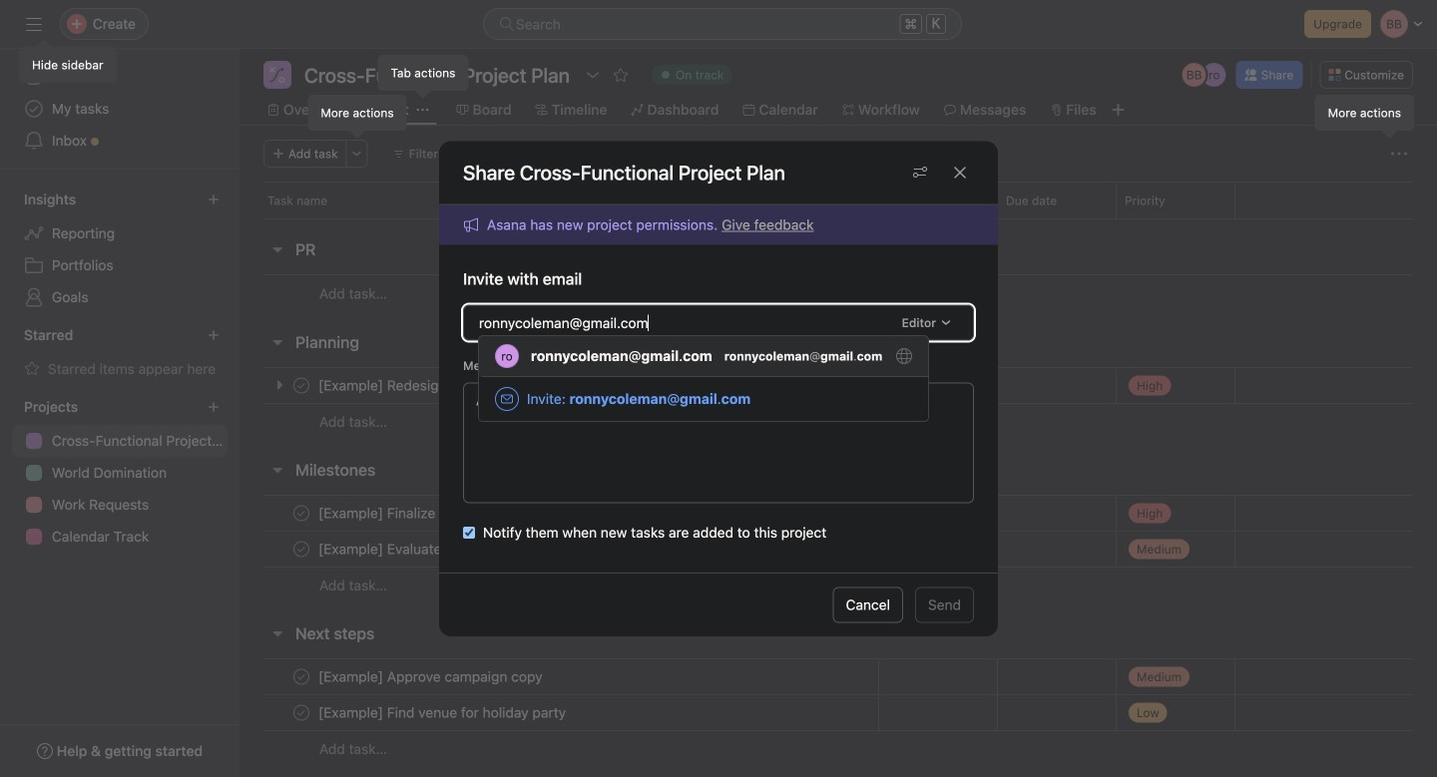 Task type: vqa. For each thing, say whether or not it's contained in the screenshot.
manageable
no



Task type: locate. For each thing, give the bounding box(es) containing it.
2 task name text field from the top
[[315, 540, 642, 560]]

Task name text field
[[315, 504, 491, 524], [315, 540, 642, 560], [315, 703, 572, 723]]

global element
[[0, 49, 240, 169]]

0 vertical spatial collapse task list for this group image
[[270, 242, 286, 258]]

collapse task list for this group image
[[270, 242, 286, 258], [270, 462, 286, 478]]

1 vertical spatial collapse task list for this group image
[[270, 462, 286, 478]]

4 mark complete image from the top
[[290, 701, 314, 725]]

mark complete checkbox inside [example] approve campaign copy cell
[[290, 665, 314, 689]]

row
[[240, 182, 1438, 219], [264, 218, 1414, 220], [240, 275, 1438, 313], [240, 403, 1438, 440], [240, 495, 1438, 532], [240, 531, 1438, 568], [240, 567, 1438, 604], [240, 659, 1438, 696], [240, 695, 1438, 732], [240, 731, 1438, 768]]

list box
[[479, 336, 929, 421]]

Add a message text field
[[463, 383, 975, 503]]

mark complete checkbox for "[example] find venue for holiday party" cell
[[290, 701, 314, 725]]

mark complete checkbox inside "[example] find venue for holiday party" cell
[[290, 701, 314, 725]]

task name text field for the mark complete icon inside the [example] approve campaign copy cell
[[315, 703, 572, 723]]

0 vertical spatial task name text field
[[315, 504, 491, 524]]

mark complete image inside [example] approve campaign copy cell
[[290, 665, 314, 689]]

collapse task list for this group image for header planning tree grid
[[270, 334, 286, 350]]

Task name text field
[[315, 667, 549, 687]]

3 task name text field from the top
[[315, 703, 572, 723]]

4 mark complete checkbox from the top
[[290, 701, 314, 725]]

1 mark complete image from the top
[[290, 502, 314, 526]]

mark complete checkbox inside [example] finalize budget cell
[[290, 502, 314, 526]]

header milestones tree grid
[[240, 495, 1438, 604]]

Mark complete checkbox
[[290, 502, 314, 526], [290, 538, 314, 562], [290, 665, 314, 689], [290, 701, 314, 725]]

1 vertical spatial collapse task list for this group image
[[270, 626, 286, 642]]

mark complete image inside [example] evaluate new email marketing platform cell
[[290, 538, 314, 562]]

task name text field for the mark complete icon in the [example] finalize budget cell
[[315, 540, 642, 560]]

mark complete checkbox inside [example] evaluate new email marketing platform cell
[[290, 538, 314, 562]]

mark complete image for [example] approve campaign copy cell
[[290, 665, 314, 689]]

mark complete image inside [example] finalize budget cell
[[290, 502, 314, 526]]

collapse task list for this group image
[[270, 334, 286, 350], [270, 626, 286, 642]]

2 collapse task list for this group image from the top
[[270, 626, 286, 642]]

mark complete image inside "[example] find venue for holiday party" cell
[[290, 701, 314, 725]]

mark complete checkbox for [example] evaluate new email marketing platform cell
[[290, 538, 314, 562]]

dialog
[[439, 141, 998, 637]]

1 mark complete checkbox from the top
[[290, 502, 314, 526]]

1 collapse task list for this group image from the top
[[270, 334, 286, 350]]

3 mark complete checkbox from the top
[[290, 665, 314, 689]]

1 vertical spatial task name text field
[[315, 540, 642, 560]]

mark complete image
[[290, 502, 314, 526], [290, 538, 314, 562], [290, 665, 314, 689], [290, 701, 314, 725]]

banner
[[463, 214, 814, 236]]

mark complete checkbox for [example] approve campaign copy cell
[[290, 665, 314, 689]]

None checkbox
[[463, 527, 475, 539]]

3 mark complete image from the top
[[290, 665, 314, 689]]

task name text field inside [example] evaluate new email marketing platform cell
[[315, 540, 642, 560]]

0 vertical spatial collapse task list for this group image
[[270, 334, 286, 350]]

2 vertical spatial task name text field
[[315, 703, 572, 723]]

1 task name text field from the top
[[315, 504, 491, 524]]

mark complete checkbox for [example] finalize budget cell
[[290, 502, 314, 526]]

task name text field inside "[example] find venue for holiday party" cell
[[315, 703, 572, 723]]

tooltip
[[20, 42, 115, 82], [379, 56, 468, 96], [309, 96, 406, 136], [1317, 96, 1414, 136]]

None text field
[[300, 61, 575, 89]]

2 mark complete image from the top
[[290, 538, 314, 562]]

2 mark complete checkbox from the top
[[290, 538, 314, 562]]



Task type: describe. For each thing, give the bounding box(es) containing it.
projects element
[[0, 389, 240, 557]]

[example] approve campaign copy cell
[[240, 659, 879, 696]]

line_and_symbols image
[[270, 67, 286, 83]]

[example] finalize budget cell
[[240, 495, 879, 532]]

Add members by name or email… text field
[[479, 311, 887, 335]]

header next steps tree grid
[[240, 659, 1438, 768]]

starred element
[[0, 318, 240, 389]]

add to starred image
[[613, 67, 629, 83]]

mark complete image for [example] evaluate new email marketing platform cell
[[290, 538, 314, 562]]

mark complete image for "[example] find venue for holiday party" cell
[[290, 701, 314, 725]]

1 collapse task list for this group image from the top
[[270, 242, 286, 258]]

[example] evaluate new email marketing platform cell
[[240, 531, 879, 568]]

collapse task list for this group image for header next steps tree grid
[[270, 626, 286, 642]]

header planning tree grid
[[240, 367, 1438, 440]]

close this dialog image
[[953, 165, 969, 180]]

hide sidebar image
[[26, 16, 42, 32]]

mark complete image for [example] finalize budget cell
[[290, 502, 314, 526]]

[example] find venue for holiday party cell
[[240, 695, 879, 732]]

insights element
[[0, 182, 240, 318]]

2 collapse task list for this group image from the top
[[270, 462, 286, 478]]

project permissions image
[[913, 165, 929, 180]]

task name text field inside [example] finalize budget cell
[[315, 504, 491, 524]]



